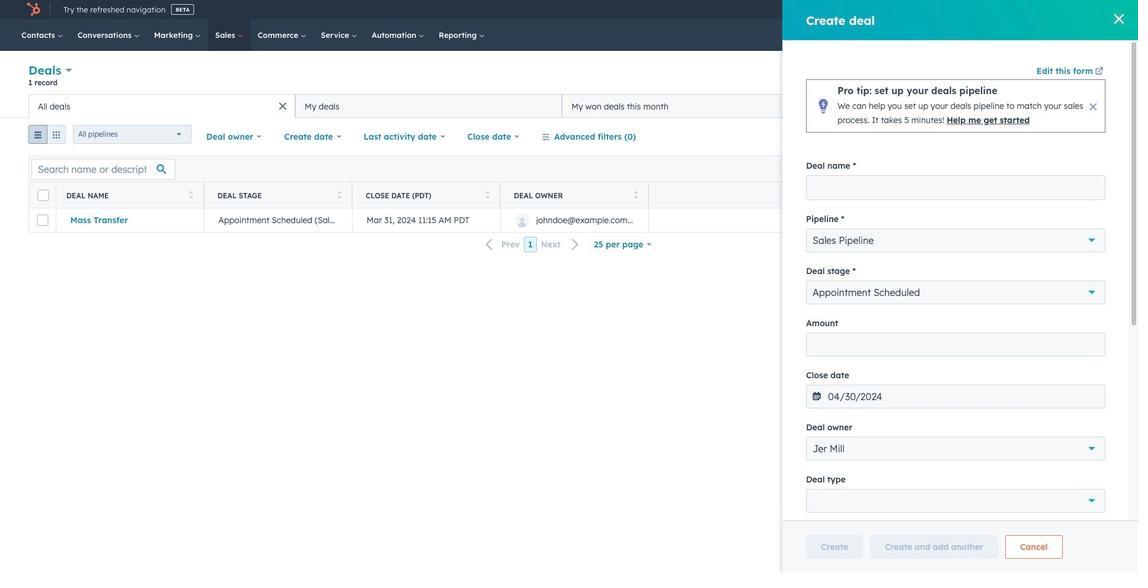 Task type: locate. For each thing, give the bounding box(es) containing it.
1 horizontal spatial press to sort. image
[[633, 191, 638, 199]]

0 horizontal spatial press to sort. image
[[189, 191, 193, 199]]

press to sort. image for third press to sort. element from the right
[[485, 191, 490, 199]]

press to sort. image for first press to sort. element from left
[[189, 191, 193, 199]]

5 press to sort. element from the left
[[1094, 191, 1099, 201]]

1 press to sort. element from the left
[[189, 191, 193, 201]]

banner
[[28, 62, 1110, 94]]

1 horizontal spatial press to sort. image
[[485, 191, 490, 199]]

0 horizontal spatial press to sort. image
[[337, 191, 341, 199]]

press to sort. image
[[337, 191, 341, 199], [485, 191, 490, 199]]

pagination navigation
[[479, 237, 586, 253]]

press to sort. element
[[189, 191, 193, 201], [337, 191, 341, 201], [485, 191, 490, 201], [633, 191, 638, 201], [1094, 191, 1099, 201]]

menu
[[860, 0, 1124, 19]]

group
[[28, 125, 66, 149]]

2 press to sort. image from the left
[[485, 191, 490, 199]]

1 press to sort. image from the left
[[189, 191, 193, 199]]

2 press to sort. image from the left
[[633, 191, 638, 199]]

1 press to sort. image from the left
[[337, 191, 341, 199]]

press to sort. image
[[189, 191, 193, 199], [633, 191, 638, 199]]



Task type: vqa. For each thing, say whether or not it's contained in the screenshot.
fifth Press to sort. element from the left
yes



Task type: describe. For each thing, give the bounding box(es) containing it.
3 press to sort. element from the left
[[485, 191, 490, 201]]

4 press to sort. element from the left
[[633, 191, 638, 201]]

press to sort. image for 2nd press to sort. element from the left
[[337, 191, 341, 199]]

Search name or description search field
[[31, 159, 175, 180]]

press to sort. image for second press to sort. element from right
[[633, 191, 638, 199]]

jer mill image
[[1037, 4, 1048, 15]]

2 press to sort. element from the left
[[337, 191, 341, 201]]

marketplaces image
[[947, 5, 958, 16]]

Search HubSpot search field
[[963, 25, 1097, 45]]



